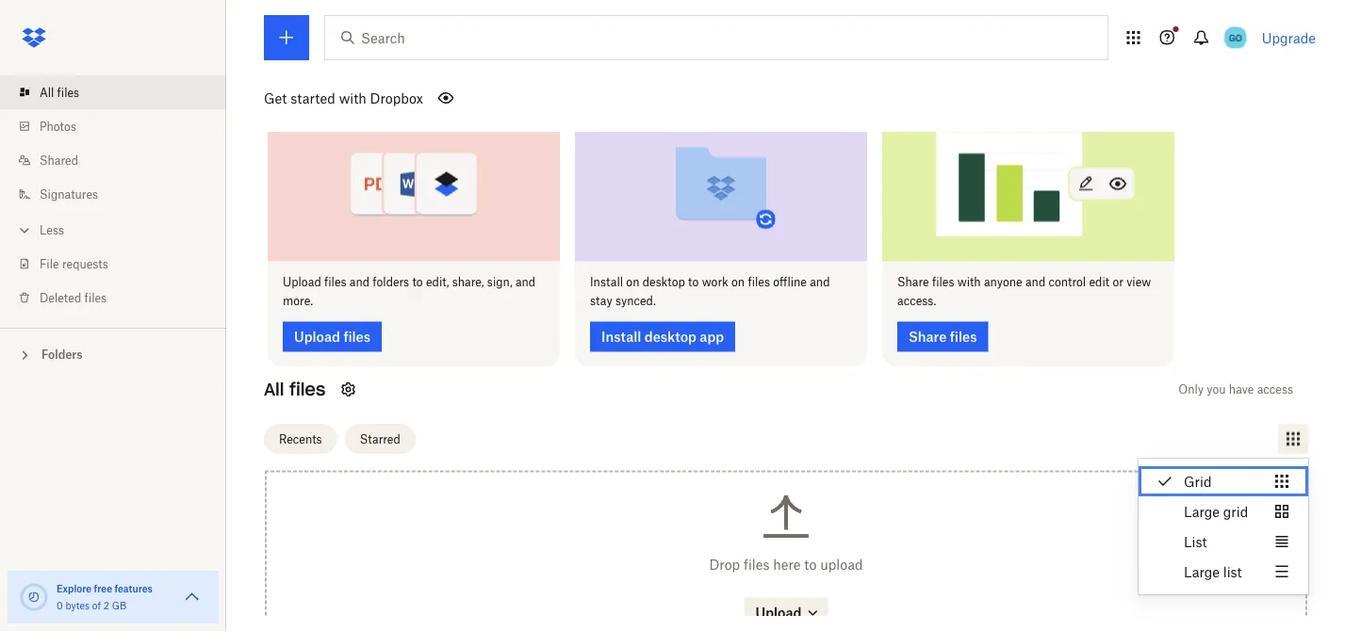 Task type: vqa. For each thing, say whether or not it's contained in the screenshot.
Recents Button
yes



Task type: locate. For each thing, give the bounding box(es) containing it.
all up the photos
[[40, 85, 54, 99]]

all up the recents
[[264, 379, 284, 401]]

0 vertical spatial with
[[339, 90, 366, 106]]

0 vertical spatial large
[[1184, 504, 1220, 520]]

files
[[57, 85, 79, 99], [324, 276, 346, 290], [748, 276, 770, 290], [932, 276, 954, 290], [84, 291, 107, 305], [289, 379, 326, 401], [744, 558, 770, 574]]

file
[[40, 257, 59, 271]]

1 horizontal spatial with
[[957, 276, 981, 290]]

only
[[1178, 383, 1204, 397]]

to inside install on desktop to work on files offline and stay synced.
[[688, 276, 699, 290]]

less image
[[15, 221, 34, 240]]

all files up the photos
[[40, 85, 79, 99]]

started
[[290, 90, 335, 106]]

edit
[[1089, 276, 1109, 290]]

gb
[[112, 600, 126, 612]]

2 large from the top
[[1184, 564, 1220, 580]]

all files link
[[15, 75, 226, 109]]

on
[[626, 276, 639, 290], [731, 276, 745, 290]]

work
[[702, 276, 728, 290]]

files right deleted
[[84, 291, 107, 305]]

4 and from the left
[[1025, 276, 1045, 290]]

all
[[40, 85, 54, 99], [264, 379, 284, 401]]

explore free features 0 bytes of 2 gb
[[57, 583, 153, 612]]

share,
[[452, 276, 484, 290]]

shared link
[[15, 143, 226, 177]]

large inside the large grid radio item
[[1184, 504, 1220, 520]]

to left edit, at the top left of page
[[412, 276, 423, 290]]

1 vertical spatial large
[[1184, 564, 1220, 580]]

0 horizontal spatial with
[[339, 90, 366, 106]]

1 horizontal spatial to
[[688, 276, 699, 290]]

large inside large list radio item
[[1184, 564, 1220, 580]]

have
[[1229, 383, 1254, 397]]

1 vertical spatial with
[[957, 276, 981, 290]]

signatures link
[[15, 177, 226, 211]]

large down list
[[1184, 564, 1220, 580]]

with
[[339, 90, 366, 106], [957, 276, 981, 290]]

2 horizontal spatial to
[[804, 558, 817, 574]]

upload
[[820, 558, 863, 574]]

files right share
[[932, 276, 954, 290]]

upload files and folders to edit, share, sign, and more.
[[283, 276, 536, 309]]

with left anyone
[[957, 276, 981, 290]]

and left folders
[[349, 276, 370, 290]]

large
[[1184, 504, 1220, 520], [1184, 564, 1220, 580]]

photos
[[40, 119, 76, 133]]

1 vertical spatial all files
[[264, 379, 326, 401]]

to left work
[[688, 276, 699, 290]]

on right work
[[731, 276, 745, 290]]

files left offline
[[748, 276, 770, 290]]

1 horizontal spatial on
[[731, 276, 745, 290]]

list containing all files
[[0, 64, 226, 328]]

files up the photos
[[57, 85, 79, 99]]

and inside share files with anyone and control edit or view access.
[[1025, 276, 1045, 290]]

requests
[[62, 257, 108, 271]]

all files up the recents
[[264, 379, 326, 401]]

all files
[[40, 85, 79, 99], [264, 379, 326, 401]]

files left here
[[744, 558, 770, 574]]

list
[[0, 64, 226, 328]]

drop
[[709, 558, 740, 574]]

explore
[[57, 583, 92, 595]]

files inside install on desktop to work on files offline and stay synced.
[[748, 276, 770, 290]]

1 and from the left
[[349, 276, 370, 290]]

access.
[[897, 295, 936, 309]]

all files inside list item
[[40, 85, 79, 99]]

all files list item
[[0, 75, 226, 109]]

upgrade
[[1262, 30, 1316, 46]]

with inside share files with anyone and control edit or view access.
[[957, 276, 981, 290]]

0 vertical spatial all files
[[40, 85, 79, 99]]

folders button
[[0, 340, 226, 368]]

install
[[590, 276, 623, 290]]

files inside share files with anyone and control edit or view access.
[[932, 276, 954, 290]]

deleted
[[40, 291, 81, 305]]

quota usage element
[[19, 582, 49, 613]]

sign,
[[487, 276, 512, 290]]

folders
[[373, 276, 409, 290]]

grid radio item
[[1139, 467, 1308, 497]]

large list radio item
[[1139, 557, 1308, 587]]

edit,
[[426, 276, 449, 290]]

large grid radio item
[[1139, 497, 1308, 527]]

1 large from the top
[[1184, 504, 1220, 520]]

0
[[57, 600, 63, 612]]

large down 'grid'
[[1184, 504, 1220, 520]]

list
[[1184, 534, 1207, 550]]

and
[[349, 276, 370, 290], [515, 276, 536, 290], [810, 276, 830, 290], [1025, 276, 1045, 290]]

signatures
[[40, 187, 98, 201]]

list
[[1223, 564, 1242, 580]]

files right upload
[[324, 276, 346, 290]]

share
[[897, 276, 929, 290]]

and right sign,
[[515, 276, 536, 290]]

to right here
[[804, 558, 817, 574]]

0 vertical spatial all
[[40, 85, 54, 99]]

0 horizontal spatial all files
[[40, 85, 79, 99]]

photos link
[[15, 109, 226, 143]]

share files with anyone and control edit or view access.
[[897, 276, 1151, 309]]

1 horizontal spatial all
[[264, 379, 284, 401]]

to
[[412, 276, 423, 290], [688, 276, 699, 290], [804, 558, 817, 574]]

0 horizontal spatial all
[[40, 85, 54, 99]]

grid
[[1223, 504, 1248, 520]]

features
[[114, 583, 153, 595]]

1 horizontal spatial all files
[[264, 379, 326, 401]]

and right offline
[[810, 276, 830, 290]]

deleted files
[[40, 291, 107, 305]]

files up the recents
[[289, 379, 326, 401]]

bytes
[[65, 600, 90, 612]]

and left the control
[[1025, 276, 1045, 290]]

on up the synced.
[[626, 276, 639, 290]]

shared
[[40, 153, 78, 167]]

0 horizontal spatial on
[[626, 276, 639, 290]]

0 horizontal spatial to
[[412, 276, 423, 290]]

with right started
[[339, 90, 366, 106]]

starred button
[[345, 425, 415, 455]]

3 and from the left
[[810, 276, 830, 290]]



Task type: describe. For each thing, give the bounding box(es) containing it.
here
[[773, 558, 801, 574]]

to inside upload files and folders to edit, share, sign, and more.
[[412, 276, 423, 290]]

drop files here to upload
[[709, 558, 863, 574]]

or
[[1113, 276, 1123, 290]]

more.
[[283, 295, 313, 309]]

large list
[[1184, 564, 1242, 580]]

file requests link
[[15, 247, 226, 281]]

files inside list item
[[57, 85, 79, 99]]

with for started
[[339, 90, 366, 106]]

to for drop files here to upload
[[804, 558, 817, 574]]

large grid
[[1184, 504, 1248, 520]]

stay
[[590, 295, 612, 309]]

1 vertical spatial all
[[264, 379, 284, 401]]

get started with dropbox
[[264, 90, 423, 106]]

of
[[92, 600, 101, 612]]

with for files
[[957, 276, 981, 290]]

2 and from the left
[[515, 276, 536, 290]]

1 on from the left
[[626, 276, 639, 290]]

deleted files link
[[15, 281, 226, 315]]

upload
[[283, 276, 321, 290]]

files inside upload files and folders to edit, share, sign, and more.
[[324, 276, 346, 290]]

2
[[103, 600, 109, 612]]

starred
[[360, 433, 400, 447]]

file requests
[[40, 257, 108, 271]]

recents
[[279, 433, 322, 447]]

and inside install on desktop to work on files offline and stay synced.
[[810, 276, 830, 290]]

upgrade link
[[1262, 30, 1316, 46]]

view
[[1126, 276, 1151, 290]]

recents button
[[264, 425, 337, 455]]

offline
[[773, 276, 807, 290]]

all inside list item
[[40, 85, 54, 99]]

folders
[[41, 348, 83, 362]]

dropbox
[[370, 90, 423, 106]]

desktop
[[643, 276, 685, 290]]

only you have access
[[1178, 383, 1293, 397]]

large for large grid
[[1184, 504, 1220, 520]]

dropbox image
[[15, 19, 53, 57]]

less
[[40, 223, 64, 237]]

get
[[264, 90, 287, 106]]

anyone
[[984, 276, 1022, 290]]

2 on from the left
[[731, 276, 745, 290]]

control
[[1049, 276, 1086, 290]]

you
[[1207, 383, 1226, 397]]

grid
[[1184, 474, 1212, 490]]

large for large list
[[1184, 564, 1220, 580]]

free
[[94, 583, 112, 595]]

to for install on desktop to work on files offline and stay synced.
[[688, 276, 699, 290]]

access
[[1257, 383, 1293, 397]]

synced.
[[615, 295, 656, 309]]

list radio item
[[1139, 527, 1308, 557]]

install on desktop to work on files offline and stay synced.
[[590, 276, 830, 309]]



